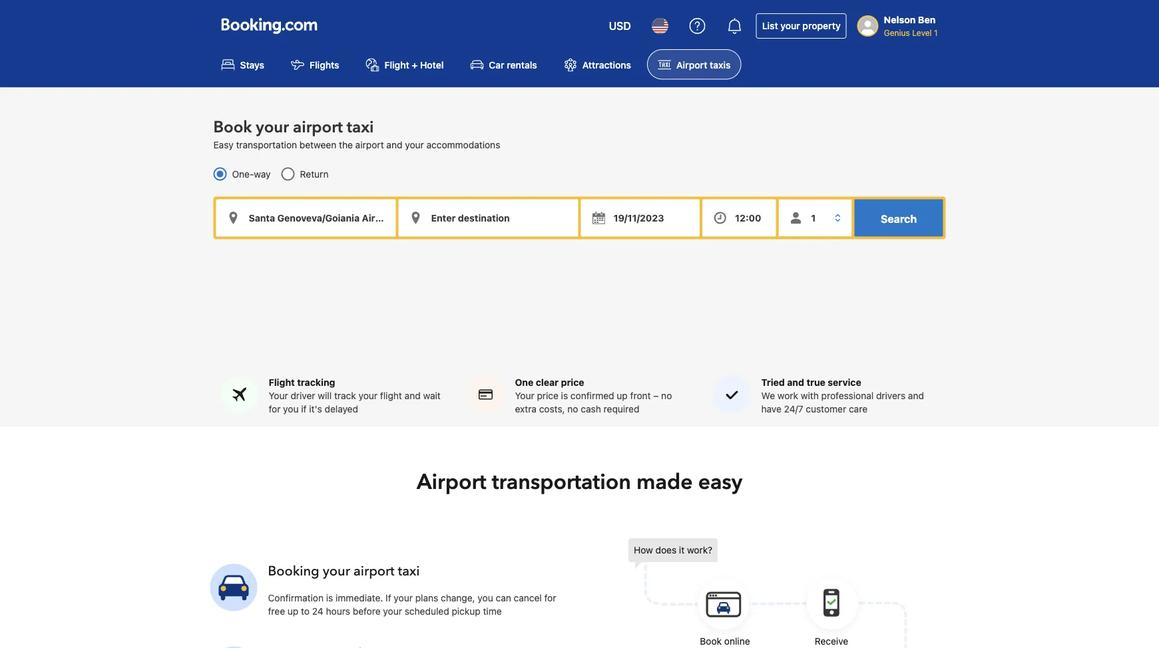 Task type: describe. For each thing, give the bounding box(es) containing it.
attractions link
[[553, 49, 642, 79]]

booking
[[268, 563, 320, 581]]

pickup
[[452, 607, 481, 618]]

1 horizontal spatial transportation
[[492, 468, 631, 497]]

level
[[913, 28, 932, 37]]

car
[[489, 59, 505, 70]]

one
[[515, 377, 534, 388]]

car rentals link
[[460, 49, 548, 79]]

your inside flight tracking your driver will track your flight and wait for you if it's delayed
[[269, 391, 288, 402]]

0 vertical spatial price
[[561, 377, 585, 388]]

hotel
[[420, 59, 444, 70]]

driver
[[291, 391, 315, 402]]

drivers
[[877, 391, 906, 402]]

track
[[334, 391, 356, 402]]

flight tracking your driver will track your flight and wait for you if it's delayed
[[269, 377, 441, 415]]

your inside flight tracking your driver will track your flight and wait for you if it's delayed
[[359, 391, 378, 402]]

confirmation is immediate. if your plans change, you can cancel for free up to 24 hours before your scheduled pickup time
[[268, 593, 557, 618]]

with
[[801, 391, 819, 402]]

your up way
[[256, 116, 289, 138]]

booking.com online hotel reservations image
[[221, 18, 317, 34]]

can
[[496, 593, 511, 604]]

professional
[[822, 391, 874, 402]]

book your airport taxi easy transportation between the airport and your accommodations
[[214, 116, 501, 150]]

–
[[654, 391, 659, 402]]

12:00
[[736, 212, 762, 223]]

taxi for booking
[[398, 563, 420, 581]]

airport for book
[[293, 116, 343, 138]]

online
[[725, 637, 750, 648]]

time
[[483, 607, 502, 618]]

free
[[268, 607, 285, 618]]

before
[[353, 607, 381, 618]]

tracking
[[297, 377, 335, 388]]

costs,
[[539, 404, 565, 415]]

flight
[[380, 391, 402, 402]]

accommodations
[[427, 139, 501, 150]]

hours
[[326, 607, 350, 618]]

the
[[339, 139, 353, 150]]

nelson ben genius level 1
[[884, 14, 938, 37]]

list your property link
[[757, 13, 847, 39]]

+
[[412, 59, 418, 70]]

usd
[[609, 20, 631, 32]]

book for online
[[700, 637, 722, 648]]

confirmed
[[571, 391, 615, 402]]

genius
[[884, 28, 910, 37]]

book online
[[700, 637, 750, 648]]

airport transportation made easy
[[417, 468, 743, 497]]

Enter pick-up location text field
[[216, 199, 396, 237]]

to
[[301, 607, 310, 618]]

will
[[318, 391, 332, 402]]

we
[[762, 391, 775, 402]]

19/11/2023 button
[[581, 199, 700, 237]]

if
[[386, 593, 391, 604]]

airport for booking
[[354, 563, 395, 581]]

usd button
[[601, 10, 639, 42]]

service
[[828, 377, 862, 388]]

care
[[849, 404, 868, 415]]

1 vertical spatial price
[[537, 391, 559, 402]]

stays
[[240, 59, 265, 70]]

property
[[803, 20, 841, 31]]

easy
[[699, 468, 743, 497]]

required
[[604, 404, 640, 415]]

up inside confirmation is immediate. if your plans change, you can cancel for free up to 24 hours before your scheduled pickup time
[[288, 607, 299, 618]]

19/11/2023
[[614, 212, 664, 223]]

return
[[300, 168, 329, 179]]

nelson
[[884, 14, 916, 25]]

attractions
[[583, 59, 632, 70]]

true
[[807, 377, 826, 388]]

between
[[300, 139, 337, 150]]

your inside one clear price your price is confirmed up front – no extra costs, no cash required
[[515, 391, 535, 402]]

booking your airport taxi
[[268, 563, 420, 581]]

you inside flight tracking your driver will track your flight and wait for you if it's delayed
[[283, 404, 299, 415]]

how
[[634, 545, 653, 556]]

it's
[[309, 404, 322, 415]]

work?
[[687, 545, 713, 556]]



Task type: locate. For each thing, give the bounding box(es) containing it.
0 horizontal spatial is
[[326, 593, 333, 604]]

0 horizontal spatial price
[[537, 391, 559, 402]]

0 horizontal spatial book
[[214, 116, 252, 138]]

search
[[881, 212, 917, 225]]

for left if
[[269, 404, 281, 415]]

1 horizontal spatial up
[[617, 391, 628, 402]]

your left driver
[[269, 391, 288, 402]]

cancel
[[514, 593, 542, 604]]

is inside one clear price your price is confirmed up front – no extra costs, no cash required
[[561, 391, 568, 402]]

receive
[[805, 637, 859, 649]]

0 vertical spatial no
[[662, 391, 672, 402]]

flight inside "link"
[[385, 59, 410, 70]]

1 horizontal spatial taxi
[[398, 563, 420, 581]]

for for confirmation is immediate. if your plans change, you can cancel for free up to 24 hours before your scheduled pickup time
[[545, 593, 557, 604]]

flight + hotel link
[[355, 49, 455, 79]]

transportation
[[236, 139, 297, 150], [492, 468, 631, 497]]

confirmation
[[268, 593, 324, 604]]

rentals
[[507, 59, 537, 70]]

1 vertical spatial taxi
[[398, 563, 420, 581]]

24/7
[[785, 404, 804, 415]]

and right the the
[[387, 139, 403, 150]]

up left to
[[288, 607, 299, 618]]

0 vertical spatial up
[[617, 391, 628, 402]]

price
[[561, 377, 585, 388], [537, 391, 559, 402]]

booking airport taxi image
[[629, 539, 909, 649], [210, 565, 257, 612], [210, 647, 257, 649]]

airport right the the
[[356, 139, 384, 150]]

is up hours
[[326, 593, 333, 604]]

0 vertical spatial flight
[[385, 59, 410, 70]]

0 vertical spatial taxi
[[347, 116, 374, 138]]

0 vertical spatial airport
[[677, 59, 708, 70]]

how does it work?
[[634, 545, 713, 556]]

and inside flight tracking your driver will track your flight and wait for you if it's delayed
[[405, 391, 421, 402]]

and inside book your airport taxi easy transportation between the airport and your accommodations
[[387, 139, 403, 150]]

easy
[[214, 139, 234, 150]]

0 horizontal spatial your
[[269, 391, 288, 402]]

is up costs,
[[561, 391, 568, 402]]

flight for flight tracking your driver will track your flight and wait for you if it's delayed
[[269, 377, 295, 388]]

flight + hotel
[[385, 59, 444, 70]]

1 vertical spatial flight
[[269, 377, 295, 388]]

your down one
[[515, 391, 535, 402]]

1 horizontal spatial book
[[700, 637, 722, 648]]

book inside book your airport taxi easy transportation between the airport and your accommodations
[[214, 116, 252, 138]]

no right –
[[662, 391, 672, 402]]

0 vertical spatial book
[[214, 116, 252, 138]]

you inside confirmation is immediate. if your plans change, you can cancel for free up to 24 hours before your scheduled pickup time
[[478, 593, 493, 604]]

airport taxis
[[677, 59, 731, 70]]

flight for flight + hotel
[[385, 59, 410, 70]]

flights link
[[281, 49, 350, 79]]

0 vertical spatial airport
[[293, 116, 343, 138]]

1 vertical spatial airport
[[417, 468, 487, 497]]

cash
[[581, 404, 601, 415]]

car rentals
[[489, 59, 537, 70]]

price up the confirmed
[[561, 377, 585, 388]]

front
[[631, 391, 651, 402]]

flight
[[385, 59, 410, 70], [269, 377, 295, 388]]

and left the wait
[[405, 391, 421, 402]]

work
[[778, 391, 799, 402]]

delayed
[[325, 404, 358, 415]]

flight left +
[[385, 59, 410, 70]]

tried and true service we work with professional drivers and have 24/7 customer care
[[762, 377, 925, 415]]

taxi inside book your airport taxi easy transportation between the airport and your accommodations
[[347, 116, 374, 138]]

have
[[762, 404, 782, 415]]

up up required
[[617, 391, 628, 402]]

taxi up plans
[[398, 563, 420, 581]]

ben
[[919, 14, 936, 25]]

1 vertical spatial transportation
[[492, 468, 631, 497]]

1 vertical spatial for
[[545, 593, 557, 604]]

for for flight tracking your driver will track your flight and wait for you if it's delayed
[[269, 404, 281, 415]]

is
[[561, 391, 568, 402], [326, 593, 333, 604]]

0 vertical spatial you
[[283, 404, 299, 415]]

if
[[301, 404, 307, 415]]

you
[[283, 404, 299, 415], [478, 593, 493, 604]]

immediate.
[[336, 593, 383, 604]]

your left accommodations
[[405, 139, 424, 150]]

change,
[[441, 593, 475, 604]]

airport taxis link
[[648, 49, 742, 79]]

flights
[[310, 59, 339, 70]]

way
[[254, 168, 271, 179]]

0 horizontal spatial up
[[288, 607, 299, 618]]

for inside confirmation is immediate. if your plans change, you can cancel for free up to 24 hours before your scheduled pickup time
[[545, 593, 557, 604]]

1 horizontal spatial your
[[515, 391, 535, 402]]

for inside flight tracking your driver will track your flight and wait for you if it's delayed
[[269, 404, 281, 415]]

1 vertical spatial you
[[478, 593, 493, 604]]

airport up if
[[354, 563, 395, 581]]

no
[[662, 391, 672, 402], [568, 404, 579, 415]]

for
[[269, 404, 281, 415], [545, 593, 557, 604]]

you up time
[[478, 593, 493, 604]]

0 horizontal spatial airport
[[417, 468, 487, 497]]

1 vertical spatial is
[[326, 593, 333, 604]]

no left cash
[[568, 404, 579, 415]]

1 horizontal spatial flight
[[385, 59, 410, 70]]

list your property
[[763, 20, 841, 31]]

0 vertical spatial transportation
[[236, 139, 297, 150]]

1 vertical spatial book
[[700, 637, 722, 648]]

airport for airport transportation made easy
[[417, 468, 487, 497]]

wait
[[423, 391, 441, 402]]

1 your from the left
[[269, 391, 288, 402]]

up
[[617, 391, 628, 402], [288, 607, 299, 618]]

does
[[656, 545, 677, 556]]

up inside one clear price your price is confirmed up front – no extra costs, no cash required
[[617, 391, 628, 402]]

transportation inside book your airport taxi easy transportation between the airport and your accommodations
[[236, 139, 297, 150]]

0 horizontal spatial flight
[[269, 377, 295, 388]]

and up work
[[788, 377, 805, 388]]

made
[[637, 468, 693, 497]]

your
[[269, 391, 288, 402], [515, 391, 535, 402]]

0 horizontal spatial no
[[568, 404, 579, 415]]

book
[[214, 116, 252, 138], [700, 637, 722, 648]]

and right drivers
[[909, 391, 925, 402]]

1 horizontal spatial for
[[545, 593, 557, 604]]

2 your from the left
[[515, 391, 535, 402]]

1 horizontal spatial airport
[[677, 59, 708, 70]]

price down clear
[[537, 391, 559, 402]]

list
[[763, 20, 779, 31]]

airport for airport taxis
[[677, 59, 708, 70]]

taxi for book
[[347, 116, 374, 138]]

one clear price your price is confirmed up front – no extra costs, no cash required
[[515, 377, 672, 415]]

0 vertical spatial is
[[561, 391, 568, 402]]

1 vertical spatial airport
[[356, 139, 384, 150]]

your right 'list'
[[781, 20, 801, 31]]

flight up driver
[[269, 377, 295, 388]]

1 horizontal spatial no
[[662, 391, 672, 402]]

taxis
[[710, 59, 731, 70]]

airport up between
[[293, 116, 343, 138]]

is inside confirmation is immediate. if your plans change, you can cancel for free up to 24 hours before your scheduled pickup time
[[326, 593, 333, 604]]

2 vertical spatial airport
[[354, 563, 395, 581]]

your down if
[[383, 607, 402, 618]]

plans
[[415, 593, 439, 604]]

stays link
[[211, 49, 275, 79]]

0 vertical spatial for
[[269, 404, 281, 415]]

your up immediate.
[[323, 563, 350, 581]]

your inside the list your property link
[[781, 20, 801, 31]]

0 horizontal spatial transportation
[[236, 139, 297, 150]]

for right cancel
[[545, 593, 557, 604]]

extra
[[515, 404, 537, 415]]

book for your
[[214, 116, 252, 138]]

1
[[935, 28, 938, 37]]

12:00 button
[[703, 199, 776, 237]]

0 horizontal spatial you
[[283, 404, 299, 415]]

0 horizontal spatial for
[[269, 404, 281, 415]]

flight inside flight tracking your driver will track your flight and wait for you if it's delayed
[[269, 377, 295, 388]]

your right track
[[359, 391, 378, 402]]

clear
[[536, 377, 559, 388]]

book left online
[[700, 637, 722, 648]]

one-
[[232, 168, 254, 179]]

1 horizontal spatial price
[[561, 377, 585, 388]]

tried
[[762, 377, 785, 388]]

0 horizontal spatial taxi
[[347, 116, 374, 138]]

24
[[312, 607, 324, 618]]

taxi up the the
[[347, 116, 374, 138]]

one-way
[[232, 168, 271, 179]]

you left if
[[283, 404, 299, 415]]

scheduled
[[405, 607, 449, 618]]

it
[[679, 545, 685, 556]]

taxi
[[347, 116, 374, 138], [398, 563, 420, 581]]

customer
[[806, 404, 847, 415]]

your right if
[[394, 593, 413, 604]]

Enter destination text field
[[399, 199, 579, 237]]

1 horizontal spatial is
[[561, 391, 568, 402]]

book up easy
[[214, 116, 252, 138]]

airport
[[677, 59, 708, 70], [417, 468, 487, 497]]

1 horizontal spatial you
[[478, 593, 493, 604]]

1 vertical spatial no
[[568, 404, 579, 415]]

search button
[[855, 199, 944, 237]]

1 vertical spatial up
[[288, 607, 299, 618]]



Task type: vqa. For each thing, say whether or not it's contained in the screenshot.


